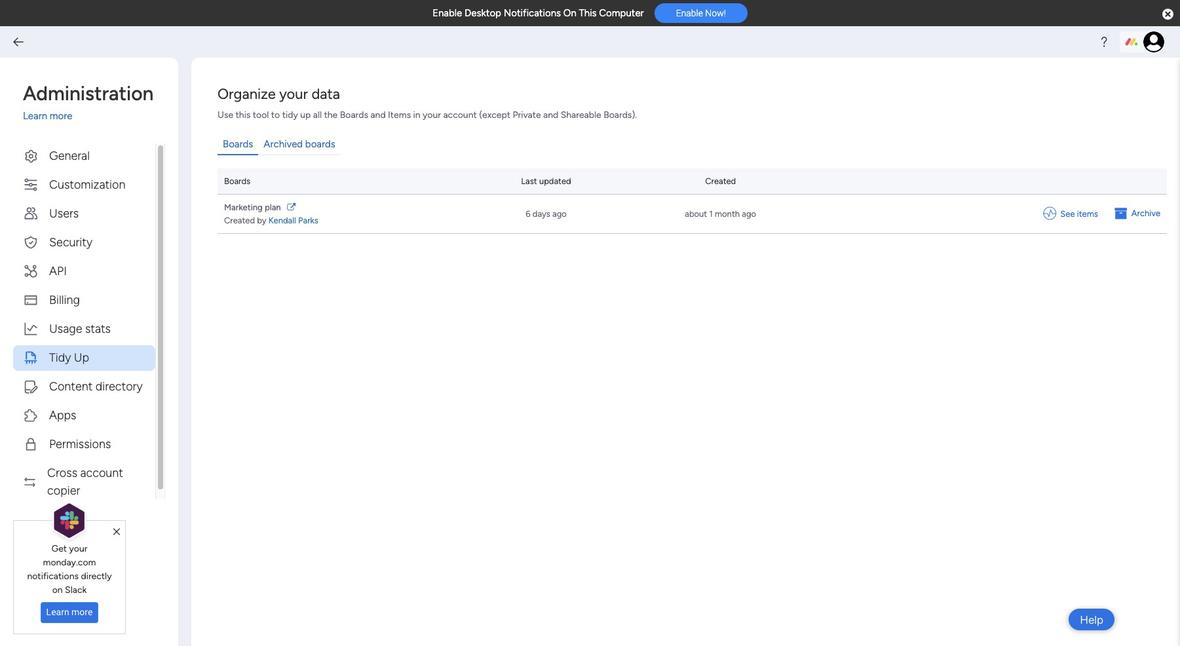 Task type: describe. For each thing, give the bounding box(es) containing it.
security button
[[13, 230, 155, 255]]

tool
[[253, 109, 269, 121]]

directly
[[81, 571, 112, 582]]

help button
[[1069, 609, 1115, 631]]

security
[[49, 235, 92, 249]]

organize your data use this tool to tidy up all the boards and items in your account (except private and shareable boards).
[[218, 85, 637, 121]]

organize
[[218, 85, 276, 103]]

kendall parks image
[[1144, 31, 1165, 52]]

about 1 month ago
[[685, 209, 757, 219]]

stats
[[85, 322, 111, 336]]

customization
[[49, 177, 126, 192]]

your for monday.com
[[69, 543, 87, 555]]

1 ago from the left
[[553, 209, 567, 219]]

cross account copier button
[[13, 461, 155, 504]]

on
[[52, 585, 63, 596]]

api
[[49, 264, 67, 278]]

month
[[715, 209, 740, 219]]

1 vertical spatial boards
[[223, 138, 253, 150]]

archived boards link
[[259, 135, 341, 155]]

boards link
[[218, 135, 259, 155]]

this
[[579, 7, 597, 19]]

6
[[526, 209, 531, 219]]

created for created
[[705, 176, 736, 186]]

general button
[[13, 143, 155, 169]]

notifications
[[27, 571, 79, 582]]

learn more
[[46, 607, 93, 618]]

monday.com
[[43, 557, 96, 568]]

billing button
[[13, 287, 155, 313]]

see
[[1061, 209, 1075, 219]]

usage stats button
[[13, 316, 155, 342]]

to
[[271, 109, 280, 121]]

directory
[[96, 379, 143, 394]]

parks
[[298, 215, 319, 225]]

tidy
[[282, 109, 298, 121]]

usage stats
[[49, 322, 111, 336]]

cross account copier
[[47, 466, 123, 498]]

kendall
[[269, 215, 296, 225]]

boards
[[305, 138, 336, 150]]

content directory
[[49, 379, 143, 394]]

permissions button
[[13, 432, 155, 457]]

(except
[[479, 109, 511, 121]]

this
[[236, 109, 251, 121]]

back to workspace image
[[12, 35, 25, 49]]

archived boards
[[264, 138, 336, 150]]

usage
[[49, 322, 82, 336]]

tidy up
[[49, 350, 89, 365]]

archive
[[1132, 209, 1161, 218]]

enable now! button
[[655, 3, 748, 23]]

2 ago from the left
[[742, 209, 757, 219]]

private
[[513, 109, 541, 121]]

learn more link
[[23, 109, 165, 124]]

get your monday.com notifications directly on slack
[[27, 543, 112, 596]]

external link image
[[287, 203, 296, 212]]

general
[[49, 148, 90, 163]]

users button
[[13, 201, 155, 227]]

help
[[1080, 613, 1104, 626]]

more inside button
[[72, 607, 93, 618]]

customization button
[[13, 172, 155, 198]]

6 days ago
[[526, 209, 567, 219]]

see items
[[1061, 209, 1099, 219]]

tidy
[[49, 350, 71, 365]]

about
[[685, 209, 708, 219]]

v2 activity log image
[[1044, 207, 1061, 221]]

all
[[313, 109, 322, 121]]



Task type: locate. For each thing, give the bounding box(es) containing it.
boards).
[[604, 109, 637, 121]]

2 horizontal spatial your
[[423, 109, 441, 121]]

users
[[49, 206, 79, 221]]

items
[[388, 109, 411, 121]]

enable inside enable now! button
[[676, 8, 703, 19]]

0 horizontal spatial and
[[371, 109, 386, 121]]

on
[[564, 7, 577, 19]]

1 and from the left
[[371, 109, 386, 121]]

learn
[[23, 110, 47, 122], [46, 607, 69, 618]]

enable
[[433, 7, 462, 19], [676, 8, 703, 19]]

in
[[413, 109, 421, 121]]

learn down administration
[[23, 110, 47, 122]]

learn more button
[[40, 602, 99, 623]]

get
[[51, 543, 67, 555]]

apps button
[[13, 403, 155, 428]]

see items link
[[1044, 207, 1099, 221]]

0 vertical spatial more
[[50, 110, 72, 122]]

1 horizontal spatial enable
[[676, 8, 703, 19]]

enable now!
[[676, 8, 726, 19]]

archive image
[[1115, 207, 1132, 220]]

dapulse x slim image
[[113, 526, 120, 538]]

permissions
[[49, 437, 111, 451]]

enable left desktop
[[433, 7, 462, 19]]

0 vertical spatial your
[[279, 85, 308, 103]]

notifications
[[504, 7, 561, 19]]

account left '(except' on the top of the page
[[443, 109, 477, 121]]

1 horizontal spatial and
[[544, 109, 559, 121]]

up
[[74, 350, 89, 365]]

api button
[[13, 259, 155, 284]]

last
[[521, 176, 537, 186]]

learn down on
[[46, 607, 69, 618]]

archive link
[[1115, 207, 1161, 220]]

ago right days
[[553, 209, 567, 219]]

1 vertical spatial account
[[80, 466, 123, 480]]

updated
[[539, 176, 571, 186]]

created up "about 1 month ago"
[[705, 176, 736, 186]]

boards
[[340, 109, 368, 121], [223, 138, 253, 150], [224, 176, 251, 186]]

account inside cross account copier
[[80, 466, 123, 480]]

1 horizontal spatial ago
[[742, 209, 757, 219]]

marketing plan
[[224, 203, 281, 212]]

0 horizontal spatial created
[[224, 215, 255, 225]]

more down administration
[[50, 110, 72, 122]]

account
[[443, 109, 477, 121], [80, 466, 123, 480]]

your for data
[[279, 85, 308, 103]]

1 vertical spatial more
[[72, 607, 93, 618]]

now!
[[706, 8, 726, 19]]

1
[[710, 209, 713, 219]]

ago
[[553, 209, 567, 219], [742, 209, 757, 219]]

learn inside administration learn more
[[23, 110, 47, 122]]

1 horizontal spatial your
[[279, 85, 308, 103]]

shareable
[[561, 109, 602, 121]]

0 vertical spatial learn
[[23, 110, 47, 122]]

enable for enable now!
[[676, 8, 703, 19]]

marketing
[[224, 203, 263, 212]]

0 vertical spatial created
[[705, 176, 736, 186]]

your
[[279, 85, 308, 103], [423, 109, 441, 121], [69, 543, 87, 555]]

ago right month at the right of page
[[742, 209, 757, 219]]

days
[[533, 209, 551, 219]]

1 vertical spatial learn
[[46, 607, 69, 618]]

0 vertical spatial boards
[[340, 109, 368, 121]]

administration
[[23, 82, 154, 106]]

created
[[705, 176, 736, 186], [224, 215, 255, 225]]

2 vertical spatial your
[[69, 543, 87, 555]]

desktop
[[465, 7, 501, 19]]

0 horizontal spatial your
[[69, 543, 87, 555]]

your inside get your monday.com notifications directly on slack
[[69, 543, 87, 555]]

billing
[[49, 293, 80, 307]]

your up monday.com
[[69, 543, 87, 555]]

enable desktop notifications on this computer
[[433, 7, 644, 19]]

dapulse close image
[[1163, 8, 1174, 21]]

content directory button
[[13, 374, 155, 400]]

0 vertical spatial account
[[443, 109, 477, 121]]

kendall parks link
[[269, 215, 319, 225]]

use
[[218, 109, 233, 121]]

data
[[312, 85, 340, 103]]

apps
[[49, 408, 76, 423]]

2 vertical spatial boards
[[224, 176, 251, 186]]

slack
[[65, 585, 87, 596]]

more inside administration learn more
[[50, 110, 72, 122]]

learn inside learn more button
[[46, 607, 69, 618]]

1 horizontal spatial account
[[443, 109, 477, 121]]

0 horizontal spatial enable
[[433, 7, 462, 19]]

help image
[[1098, 35, 1111, 49]]

created by kendall parks
[[224, 215, 319, 225]]

items
[[1078, 209, 1099, 219]]

and
[[371, 109, 386, 121], [544, 109, 559, 121]]

plan
[[265, 203, 281, 212]]

boards up marketing
[[224, 176, 251, 186]]

your right in on the top left of page
[[423, 109, 441, 121]]

archived
[[264, 138, 303, 150]]

your up tidy
[[279, 85, 308, 103]]

tidy up button
[[13, 345, 155, 371]]

1 vertical spatial created
[[224, 215, 255, 225]]

boards right the the
[[340, 109, 368, 121]]

up
[[300, 109, 311, 121]]

computer
[[599, 7, 644, 19]]

by
[[257, 215, 267, 225]]

and left items
[[371, 109, 386, 121]]

1 horizontal spatial created
[[705, 176, 736, 186]]

created for created by kendall parks
[[224, 215, 255, 225]]

account inside organize your data use this tool to tidy up all the boards and items in your account (except private and shareable boards).
[[443, 109, 477, 121]]

2 and from the left
[[544, 109, 559, 121]]

copier
[[47, 483, 80, 498]]

account down permissions button
[[80, 466, 123, 480]]

0 horizontal spatial ago
[[553, 209, 567, 219]]

enable left the now!
[[676, 8, 703, 19]]

the
[[324, 109, 338, 121]]

0 horizontal spatial account
[[80, 466, 123, 480]]

1 vertical spatial your
[[423, 109, 441, 121]]

cross
[[47, 466, 77, 480]]

and right private
[[544, 109, 559, 121]]

last updated
[[521, 176, 571, 186]]

created down marketing
[[224, 215, 255, 225]]

more down slack
[[72, 607, 93, 618]]

content
[[49, 379, 93, 394]]

enable for enable desktop notifications on this computer
[[433, 7, 462, 19]]

administration learn more
[[23, 82, 154, 122]]

boards down this
[[223, 138, 253, 150]]

boards inside organize your data use this tool to tidy up all the boards and items in your account (except private and shareable boards).
[[340, 109, 368, 121]]



Task type: vqa. For each thing, say whether or not it's contained in the screenshot.
first Add to favorites image
no



